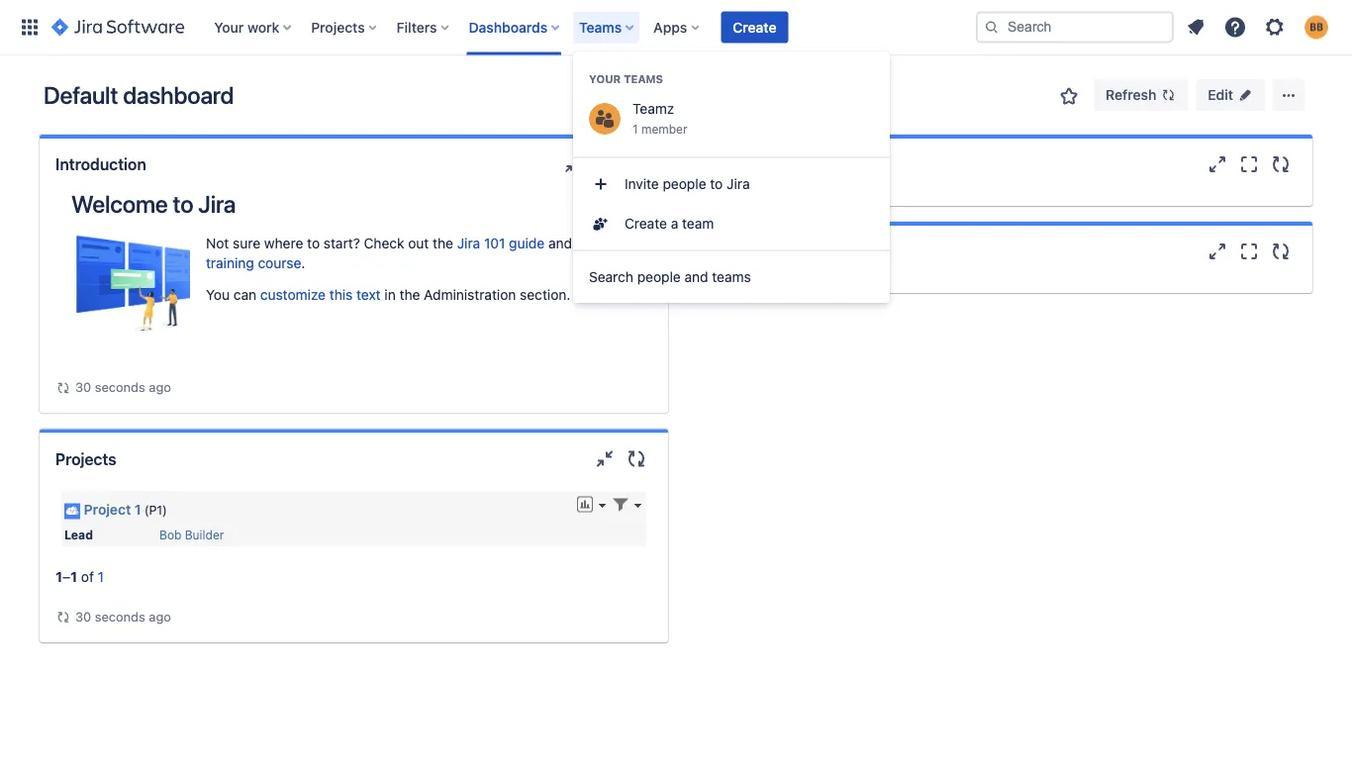 Task type: describe. For each thing, give the bounding box(es) containing it.
teams inside 'teams' 'dropdown button'
[[579, 19, 622, 35]]

welcome to jira
[[71, 190, 236, 218]]

help image
[[1223, 15, 1247, 39]]

not sure where to start? check out the jira 101 guide and
[[206, 235, 576, 251]]

ago for introduction
[[149, 380, 171, 394]]

team
[[682, 215, 714, 232]]

teamz
[[632, 100, 674, 117]]

invite people to jira image
[[589, 172, 613, 196]]

Search field
[[976, 11, 1174, 43]]

a
[[671, 215, 678, 232]]

jira inside button
[[727, 176, 750, 192]]

notifications image
[[1184, 15, 1208, 39]]

people for invite
[[663, 176, 706, 192]]

maximize activity streams image
[[1237, 240, 1261, 263]]

1 link
[[98, 568, 104, 584]]

1 horizontal spatial jira
[[457, 235, 480, 251]]

primary element
[[12, 0, 976, 55]]

–
[[62, 568, 70, 584]]

atlassian training course
[[206, 235, 633, 271]]

minimize projects image
[[593, 447, 617, 471]]

where
[[264, 235, 303, 251]]

search image
[[984, 19, 1000, 35]]

start?
[[324, 235, 360, 251]]

and inside button
[[684, 269, 708, 285]]

can
[[233, 287, 256, 303]]

atlassian
[[576, 235, 633, 251]]

member
[[641, 122, 687, 136]]

bob builder
[[159, 527, 224, 541]]

invite
[[625, 176, 659, 192]]

your teams
[[589, 73, 663, 86]]

invite people to jira button
[[573, 164, 890, 204]]

1 vertical spatial the
[[399, 287, 420, 303]]

expand activity streams image
[[1206, 240, 1229, 263]]

refresh
[[1106, 87, 1156, 103]]

1 – 1 of 1
[[55, 568, 104, 584]]

search
[[589, 269, 633, 285]]

(p1)
[[144, 503, 167, 517]]

create button
[[721, 11, 788, 43]]

assigned to me
[[700, 155, 814, 174]]

this
[[329, 287, 353, 303]]

customize
[[260, 287, 326, 303]]

edit icon image
[[1237, 87, 1253, 103]]

projects button
[[305, 11, 385, 43]]

guide
[[509, 235, 545, 251]]

0 horizontal spatial projects
[[55, 449, 116, 468]]

apps
[[653, 19, 687, 35]]

administration
[[424, 287, 516, 303]]

search people and teams button
[[573, 257, 890, 297]]

dashboard
[[123, 81, 234, 109]]

projects region
[[55, 485, 652, 627]]

30 seconds ago for introduction
[[75, 380, 171, 394]]

create a team
[[625, 215, 714, 232]]

course
[[258, 255, 301, 271]]

dashboards button
[[463, 11, 567, 43]]

section.
[[520, 287, 570, 303]]

to left start?
[[307, 235, 320, 251]]

to left me
[[772, 155, 787, 174]]

not
[[206, 235, 229, 251]]

teams inside your teams group
[[624, 73, 663, 86]]

your profile and settings image
[[1305, 15, 1328, 39]]

teams
[[712, 269, 751, 285]]

refresh button
[[1094, 79, 1188, 111]]

in
[[384, 287, 396, 303]]

seconds for projects
[[95, 609, 145, 624]]

teamz image
[[589, 103, 621, 135]]

to inside button
[[710, 176, 723, 192]]

30 for projects
[[75, 609, 91, 624]]



Task type: vqa. For each thing, say whether or not it's contained in the screenshot.
changes at the right
no



Task type: locate. For each thing, give the bounding box(es) containing it.
an arrow curved in a circular way on the button that refreshes the dashboard image for projects
[[55, 609, 71, 625]]

2 seconds from the top
[[95, 609, 145, 624]]

an arrow curved in a circular way on the button that refreshes the dashboard image
[[55, 380, 71, 396], [55, 609, 71, 625]]

people inside button
[[637, 269, 681, 285]]

2 ago from the top
[[149, 609, 171, 624]]

teams
[[579, 19, 622, 35], [624, 73, 663, 86]]

1 vertical spatial 30
[[75, 609, 91, 624]]

more dashboard actions image
[[1277, 83, 1301, 107]]

0 vertical spatial your
[[214, 19, 244, 35]]

default dashboard
[[44, 81, 234, 109]]

1 vertical spatial people
[[637, 269, 681, 285]]

activity streams
[[700, 242, 821, 261]]

group containing invite people to jira
[[573, 156, 890, 249]]

1
[[632, 122, 638, 136], [134, 501, 141, 518], [55, 568, 62, 584], [70, 568, 77, 584], [98, 568, 104, 584]]

1 horizontal spatial projects
[[311, 19, 365, 35]]

2 horizontal spatial jira
[[727, 176, 750, 192]]

30 inside the projects region
[[75, 609, 91, 624]]

an arrow curved in a circular way on the button that refreshes the dashboard image inside the projects region
[[55, 609, 71, 625]]

an arrow curved in a circular way on the button that refreshes the dashboard image inside the introduction region
[[55, 380, 71, 396]]

teamz 1 member
[[632, 100, 687, 136]]

maximize assigned to me image
[[1237, 152, 1261, 176]]

1 horizontal spatial the
[[433, 235, 453, 251]]

0 horizontal spatial jira
[[198, 190, 236, 218]]

jira down 'assigned'
[[727, 176, 750, 192]]

30 seconds ago
[[75, 380, 171, 394], [75, 609, 171, 624]]

0 vertical spatial 30
[[75, 380, 91, 394]]

seconds for introduction
[[95, 380, 145, 394]]

your teams group
[[573, 51, 890, 150]]

project 1 link
[[84, 501, 141, 518]]

30
[[75, 380, 91, 394], [75, 609, 91, 624]]

filters button
[[391, 11, 457, 43]]

projects
[[311, 19, 365, 35], [55, 449, 116, 468]]

the
[[433, 235, 453, 251], [399, 287, 420, 303]]

me
[[791, 155, 814, 174]]

jira 101 guide link
[[457, 235, 545, 251]]

to down 'assigned'
[[710, 176, 723, 192]]

0 vertical spatial the
[[433, 235, 453, 251]]

maximize introduction image
[[593, 152, 617, 176]]

apps button
[[647, 11, 707, 43]]

streams
[[760, 242, 821, 261]]

0 vertical spatial teams
[[579, 19, 622, 35]]

0 horizontal spatial and
[[548, 235, 572, 251]]

1 vertical spatial and
[[684, 269, 708, 285]]

settings image
[[1263, 15, 1287, 39]]

seconds inside the projects region
[[95, 609, 145, 624]]

.
[[301, 255, 305, 271]]

customize this text link
[[260, 287, 381, 303]]

create a team button
[[573, 204, 890, 243]]

1 ago from the top
[[149, 380, 171, 394]]

and inside the introduction region
[[548, 235, 572, 251]]

jira left 101
[[457, 235, 480, 251]]

2 an arrow curved in a circular way on the button that refreshes the dashboard image from the top
[[55, 609, 71, 625]]

1 inside teamz 1 member
[[632, 122, 638, 136]]

to
[[772, 155, 787, 174], [710, 176, 723, 192], [173, 190, 193, 218], [307, 235, 320, 251]]

30 inside the introduction region
[[75, 380, 91, 394]]

refresh introduction image
[[625, 152, 648, 176]]

of
[[81, 568, 94, 584]]

your inside group
[[589, 73, 621, 86]]

your
[[214, 19, 244, 35], [589, 73, 621, 86]]

work
[[247, 19, 279, 35]]

sure
[[233, 235, 260, 251]]

the right in
[[399, 287, 420, 303]]

activity
[[700, 242, 756, 261]]

1 vertical spatial create
[[625, 215, 667, 232]]

refresh assigned to me image
[[1269, 152, 1293, 176]]

1 seconds from the top
[[95, 380, 145, 394]]

invite people to jira
[[625, 176, 750, 192]]

edit
[[1208, 87, 1233, 103]]

ago inside the projects region
[[149, 609, 171, 624]]

0 horizontal spatial create
[[625, 215, 667, 232]]

introduction region
[[55, 190, 652, 397]]

create for create
[[733, 19, 776, 35]]

projects up project
[[55, 449, 116, 468]]

the right the out
[[433, 235, 453, 251]]

people for search
[[637, 269, 681, 285]]

minimize introduction image
[[561, 152, 585, 176]]

1 vertical spatial ago
[[149, 609, 171, 624]]

101
[[484, 235, 505, 251]]

projects inside projects popup button
[[311, 19, 365, 35]]

you
[[206, 287, 230, 303]]

your for your teams
[[589, 73, 621, 86]]

default
[[44, 81, 118, 109]]

create
[[733, 19, 776, 35], [625, 215, 667, 232]]

1 horizontal spatial your
[[589, 73, 621, 86]]

0 horizontal spatial teams
[[579, 19, 622, 35]]

create for create a team
[[625, 215, 667, 232]]

teams up teamz
[[624, 73, 663, 86]]

30 seconds ago inside the projects region
[[75, 609, 171, 624]]

1 horizontal spatial teams
[[624, 73, 663, 86]]

0 vertical spatial seconds
[[95, 380, 145, 394]]

ago
[[149, 380, 171, 394], [149, 609, 171, 624]]

to right welcome
[[173, 190, 193, 218]]

group
[[573, 156, 890, 249]]

0 vertical spatial and
[[548, 235, 572, 251]]

1 vertical spatial projects
[[55, 449, 116, 468]]

30 for introduction
[[75, 380, 91, 394]]

you can customize this text in the administration section.
[[206, 287, 570, 303]]

refresh image
[[1160, 87, 1176, 103]]

your work button
[[208, 11, 299, 43]]

1 vertical spatial 30 seconds ago
[[75, 609, 171, 624]]

create inside the create a team button
[[625, 215, 667, 232]]

2 30 from the top
[[75, 609, 91, 624]]

seconds
[[95, 380, 145, 394], [95, 609, 145, 624]]

1 vertical spatial your
[[589, 73, 621, 86]]

0 vertical spatial people
[[663, 176, 706, 192]]

edit link
[[1196, 79, 1265, 111]]

training
[[206, 255, 254, 271]]

introduction
[[55, 155, 146, 174]]

ago for projects
[[149, 609, 171, 624]]

teams up the your teams
[[579, 19, 622, 35]]

0 vertical spatial projects
[[311, 19, 365, 35]]

an arrow curved in a circular way on the button that refreshes the dashboard image for introduction
[[55, 380, 71, 396]]

1 horizontal spatial create
[[733, 19, 776, 35]]

your inside dropdown button
[[214, 19, 244, 35]]

1 horizontal spatial and
[[684, 269, 708, 285]]

your left 'work'
[[214, 19, 244, 35]]

create left a
[[625, 215, 667, 232]]

filters
[[397, 19, 437, 35]]

1 30 from the top
[[75, 380, 91, 394]]

and left the teams at the top right of page
[[684, 269, 708, 285]]

bob
[[159, 527, 181, 541]]

create right apps dropdown button
[[733, 19, 776, 35]]

check
[[364, 235, 404, 251]]

jira
[[727, 176, 750, 192], [198, 190, 236, 218], [457, 235, 480, 251]]

your work
[[214, 19, 279, 35]]

bob builder link
[[159, 527, 224, 541]]

1 30 seconds ago from the top
[[75, 380, 171, 394]]

and
[[548, 235, 572, 251], [684, 269, 708, 285]]

dashboards
[[469, 19, 547, 35]]

people up a
[[663, 176, 706, 192]]

assigned
[[700, 155, 768, 174]]

0 vertical spatial an arrow curved in a circular way on the button that refreshes the dashboard image
[[55, 380, 71, 396]]

1 vertical spatial teams
[[624, 73, 663, 86]]

project 1 (p1)
[[84, 501, 167, 518]]

projects right 'work'
[[311, 19, 365, 35]]

1 vertical spatial an arrow curved in a circular way on the button that refreshes the dashboard image
[[55, 609, 71, 625]]

jira up not
[[198, 190, 236, 218]]

0 horizontal spatial the
[[399, 287, 420, 303]]

0 vertical spatial ago
[[149, 380, 171, 394]]

star default dashboard image
[[1057, 84, 1081, 108]]

banner
[[0, 0, 1352, 55]]

text
[[356, 287, 381, 303]]

refresh activity streams image
[[1269, 240, 1293, 263]]

your up "teamz" image
[[589, 73, 621, 86]]

search people and teams
[[589, 269, 751, 285]]

atlassian training course link
[[206, 235, 633, 271]]

30 seconds ago for projects
[[75, 609, 171, 624]]

out
[[408, 235, 429, 251]]

people
[[663, 176, 706, 192], [637, 269, 681, 285]]

banner containing your work
[[0, 0, 1352, 55]]

welcome
[[71, 190, 168, 218]]

lead
[[64, 527, 93, 541]]

0 vertical spatial create
[[733, 19, 776, 35]]

seconds inside the introduction region
[[95, 380, 145, 394]]

project
[[84, 501, 131, 518]]

your for your work
[[214, 19, 244, 35]]

teams button
[[573, 11, 642, 43]]

jira software image
[[51, 15, 184, 39], [51, 15, 184, 39]]

refresh projects image
[[625, 447, 648, 471]]

builder
[[185, 527, 224, 541]]

ago inside the introduction region
[[149, 380, 171, 394]]

0 vertical spatial 30 seconds ago
[[75, 380, 171, 394]]

create inside create button
[[733, 19, 776, 35]]

2 30 seconds ago from the top
[[75, 609, 171, 624]]

1 an arrow curved in a circular way on the button that refreshes the dashboard image from the top
[[55, 380, 71, 396]]

0 horizontal spatial your
[[214, 19, 244, 35]]

people right search
[[637, 269, 681, 285]]

expand assigned to me image
[[1206, 152, 1229, 176]]

1 vertical spatial seconds
[[95, 609, 145, 624]]

30 seconds ago inside the introduction region
[[75, 380, 171, 394]]

people inside button
[[663, 176, 706, 192]]

and right guide
[[548, 235, 572, 251]]

appswitcher icon image
[[18, 15, 42, 39]]



